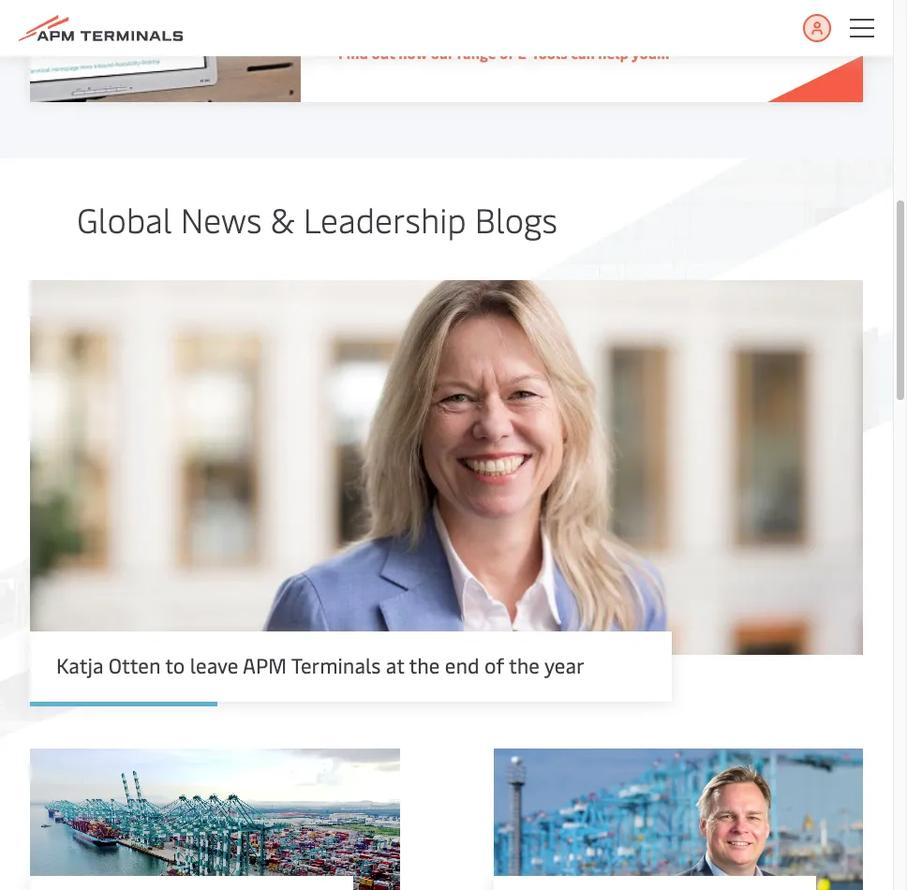 Task type: describe. For each thing, give the bounding box(es) containing it.
e-
[[518, 42, 532, 62]]

keith svendsen image
[[494, 749, 864, 891]]

1 the from the left
[[409, 651, 440, 680]]

you...
[[632, 42, 670, 62]]

1 vertical spatial of
[[485, 651, 505, 680]]

tools
[[532, 42, 568, 62]]

katja otten to leave apm terminals at the end of the year link
[[56, 651, 646, 680]]

news
[[181, 196, 262, 242]]

global
[[77, 196, 172, 242]]

our
[[431, 42, 454, 62]]

global news & leadership blogs
[[77, 196, 558, 242]]

range
[[457, 42, 496, 62]]

katja
[[56, 651, 103, 680]]

otten
[[108, 651, 161, 680]]

apm
[[243, 651, 287, 680]]



Task type: locate. For each thing, give the bounding box(es) containing it.
help
[[599, 42, 629, 62]]

leadership
[[303, 196, 467, 242]]

how
[[399, 42, 428, 62]]

1 horizontal spatial the
[[509, 651, 540, 680]]

out
[[372, 42, 395, 62]]

0 vertical spatial of
[[500, 42, 515, 62]]

of left e-
[[500, 42, 515, 62]]

of right end
[[485, 651, 505, 680]]

of
[[500, 42, 515, 62], [485, 651, 505, 680]]

the left year
[[509, 651, 540, 680]]

220112 ptp to invest image
[[30, 749, 400, 891]]

blogs
[[475, 196, 558, 242]]

find
[[338, 42, 368, 62]]

0 horizontal spatial the
[[409, 651, 440, 680]]

the
[[409, 651, 440, 680], [509, 651, 540, 680]]

at
[[386, 651, 405, 680]]

terminals
[[291, 651, 381, 680]]

apmt container tracking banner image
[[30, 0, 301, 102]]

end
[[445, 651, 480, 680]]

find out how our range of e-tools can help you...
[[338, 42, 670, 62]]

&
[[271, 196, 295, 242]]

2 the from the left
[[509, 651, 540, 680]]

katja otten image
[[30, 280, 864, 655]]

find out how our range of e-tools can help you... link
[[30, 0, 864, 102]]

leave
[[190, 651, 239, 680]]

year
[[545, 651, 585, 680]]

can
[[571, 42, 595, 62]]

the right at
[[409, 651, 440, 680]]

to
[[165, 651, 185, 680]]

katja otten to leave apm terminals at the end of the year
[[56, 651, 585, 680]]



Task type: vqa. For each thing, say whether or not it's contained in the screenshot.
Radiometric Inspection
no



